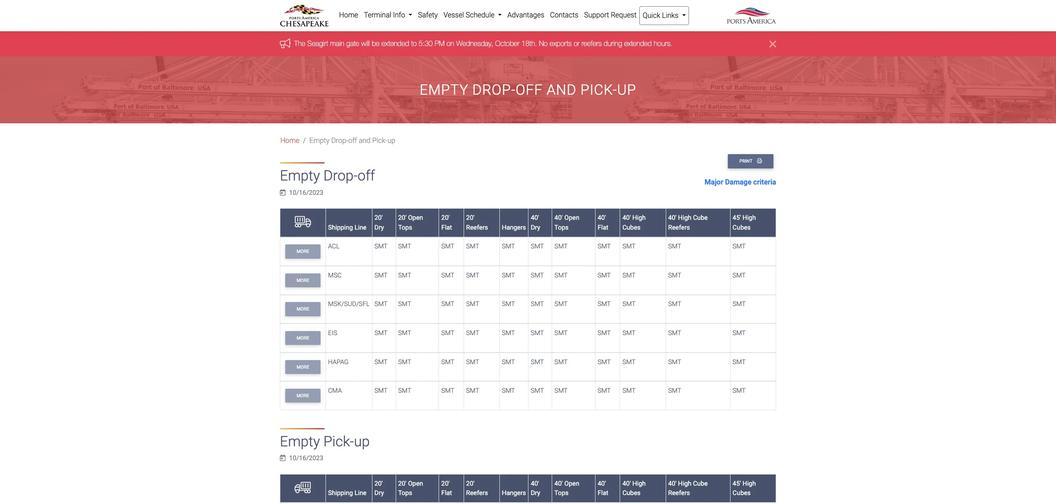 Task type: vqa. For each thing, say whether or not it's contained in the screenshot.
bottom hangers
yes



Task type: describe. For each thing, give the bounding box(es) containing it.
2 line from the top
[[355, 490, 367, 497]]

2 40' high cubes from the top
[[623, 480, 646, 497]]

0 horizontal spatial home
[[280, 137, 299, 145]]

1 40' flat from the top
[[598, 214, 609, 231]]

1 horizontal spatial pick-
[[372, 137, 388, 145]]

1 vertical spatial off
[[348, 137, 357, 145]]

be
[[372, 40, 380, 48]]

2 40' flat from the top
[[598, 480, 609, 497]]

2 20' reefers from the top
[[466, 480, 488, 497]]

quick
[[643, 11, 660, 20]]

hours.
[[654, 40, 673, 48]]

support
[[584, 11, 609, 19]]

terminal info
[[364, 11, 407, 19]]

during
[[604, 40, 622, 48]]

1 vertical spatial home link
[[280, 137, 299, 145]]

major damage criteria link
[[705, 177, 776, 188]]

1 line from the top
[[355, 224, 367, 231]]

10/16/2023 for first calendar day icon
[[289, 189, 323, 197]]

exports
[[550, 40, 572, 48]]

1 extended from the left
[[382, 40, 409, 48]]

1 40' dry from the top
[[531, 214, 540, 231]]

the seagirt main gate will be extended to 5:30 pm on wednesday, october 18th.  no exports or reefers during extended hours. alert
[[0, 31, 1056, 57]]

cma
[[328, 387, 342, 395]]

empty pick-up
[[280, 433, 370, 450]]

1 20' reefers from the top
[[466, 214, 488, 231]]

pm
[[435, 40, 445, 48]]

vessel schedule link
[[441, 6, 505, 24]]

2 vertical spatial drop-
[[324, 167, 358, 184]]

major
[[705, 178, 723, 186]]

1 40' open tops from the top
[[555, 214, 579, 231]]

support request
[[584, 11, 637, 19]]

1 horizontal spatial home link
[[336, 6, 361, 24]]

1 45' high cubes from the top
[[733, 214, 756, 231]]

seagirt
[[307, 40, 328, 48]]

quick links link
[[640, 6, 689, 25]]

2 20' flat from the top
[[441, 480, 452, 497]]

1 calendar day image from the top
[[280, 190, 286, 196]]

the seagirt main gate will be extended to 5:30 pm on wednesday, october 18th.  no exports or reefers during extended hours. link
[[294, 40, 673, 48]]

1 20' dry from the top
[[374, 214, 384, 231]]

1 vertical spatial drop-
[[331, 137, 348, 145]]

print link
[[728, 154, 774, 168]]

print image
[[757, 158, 762, 163]]

will
[[361, 40, 370, 48]]

18th.
[[522, 40, 537, 48]]

major damage criteria
[[705, 178, 776, 186]]

10/16/2023 for second calendar day icon from the top
[[289, 455, 323, 463]]

schedule
[[466, 11, 495, 19]]

eis
[[328, 330, 337, 337]]

1 20' open tops from the top
[[398, 214, 423, 231]]

2 40' open tops from the top
[[555, 480, 579, 497]]

on
[[447, 40, 454, 48]]

0 vertical spatial pick-
[[581, 81, 617, 98]]

main
[[330, 40, 344, 48]]

1 vertical spatial and
[[359, 137, 371, 145]]

0 vertical spatial and
[[547, 81, 577, 98]]

no
[[539, 40, 548, 48]]

acl
[[328, 243, 340, 251]]

2 hangers from the top
[[502, 490, 526, 497]]

1 shipping line from the top
[[328, 224, 367, 231]]

2 shipping line from the top
[[328, 490, 367, 497]]

criteria
[[753, 178, 776, 186]]



Task type: locate. For each thing, give the bounding box(es) containing it.
1 40' high cube reefers from the top
[[668, 214, 708, 231]]

the seagirt main gate will be extended to 5:30 pm on wednesday, october 18th.  no exports or reefers during extended hours.
[[294, 40, 673, 48]]

1 vertical spatial shipping
[[328, 490, 353, 497]]

2 vertical spatial up
[[354, 433, 370, 450]]

1 vertical spatial shipping line
[[328, 490, 367, 497]]

0 vertical spatial home
[[339, 11, 358, 19]]

0 vertical spatial home link
[[336, 6, 361, 24]]

45' high cubes
[[733, 214, 756, 231], [733, 480, 756, 497]]

0 horizontal spatial off
[[348, 137, 357, 145]]

extended right during on the top of page
[[624, 40, 652, 48]]

hangers
[[502, 224, 526, 231], [502, 490, 526, 497]]

print
[[740, 158, 754, 164]]

1 shipping from the top
[[328, 224, 353, 231]]

1 vertical spatial 20' reefers
[[466, 480, 488, 497]]

0 horizontal spatial extended
[[382, 40, 409, 48]]

40' high cube reefers
[[668, 214, 708, 231], [668, 480, 708, 497]]

empty drop-off and pick-up
[[420, 81, 636, 98], [309, 137, 395, 145]]

0 vertical spatial up
[[617, 81, 636, 98]]

40' flat
[[598, 214, 609, 231], [598, 480, 609, 497]]

safety link
[[415, 6, 441, 24]]

0 vertical spatial 10/16/2023
[[289, 189, 323, 197]]

reefers
[[466, 224, 488, 231], [668, 224, 690, 231], [466, 490, 488, 497], [668, 490, 690, 497]]

1 vertical spatial up
[[388, 137, 395, 145]]

0 vertical spatial 40' open tops
[[555, 214, 579, 231]]

0 vertical spatial 40' high cube reefers
[[668, 214, 708, 231]]

1 vertical spatial line
[[355, 490, 367, 497]]

1 vertical spatial 20' open tops
[[398, 480, 423, 497]]

2 20' dry from the top
[[374, 480, 384, 497]]

off
[[516, 81, 543, 98], [348, 137, 357, 145], [358, 167, 375, 184]]

msc
[[328, 272, 342, 279]]

0 horizontal spatial and
[[359, 137, 371, 145]]

1 horizontal spatial extended
[[624, 40, 652, 48]]

0 vertical spatial line
[[355, 224, 367, 231]]

2 40' high cube reefers from the top
[[668, 480, 708, 497]]

0 vertical spatial 45' high cubes
[[733, 214, 756, 231]]

0 vertical spatial cube
[[693, 214, 708, 222]]

1 vertical spatial 40' dry
[[531, 480, 540, 497]]

20' flat
[[441, 214, 452, 231], [441, 480, 452, 497]]

1 vertical spatial 40' flat
[[598, 480, 609, 497]]

support request link
[[581, 6, 640, 24]]

2 vertical spatial pick-
[[324, 433, 354, 450]]

close image
[[770, 39, 776, 49]]

1 vertical spatial 40' high cubes
[[623, 480, 646, 497]]

40'
[[531, 214, 539, 222], [555, 214, 563, 222], [598, 214, 606, 222], [623, 214, 631, 222], [668, 214, 677, 222], [531, 480, 539, 488], [555, 480, 563, 488], [598, 480, 606, 488], [623, 480, 631, 488], [668, 480, 677, 488]]

1 20' flat from the top
[[441, 214, 452, 231]]

1 vertical spatial 20' dry
[[374, 480, 384, 497]]

empty drop-off
[[280, 167, 375, 184]]

1 vertical spatial 40' open tops
[[555, 480, 579, 497]]

40' high cubes
[[623, 214, 646, 231], [623, 480, 646, 497]]

1 vertical spatial home
[[280, 137, 299, 145]]

calendar day image
[[280, 190, 286, 196], [280, 455, 286, 462]]

2 45' from the top
[[733, 480, 741, 488]]

45'
[[733, 214, 741, 222], [733, 480, 741, 488]]

gate
[[346, 40, 359, 48]]

contacts
[[550, 11, 578, 19]]

20'
[[374, 214, 383, 222], [398, 214, 407, 222], [441, 214, 450, 222], [466, 214, 475, 222], [374, 480, 383, 488], [398, 480, 407, 488], [441, 480, 450, 488], [466, 480, 475, 488]]

links
[[662, 11, 679, 20]]

20' dry
[[374, 214, 384, 231], [374, 480, 384, 497]]

0 vertical spatial 20' reefers
[[466, 214, 488, 231]]

1 vertical spatial calendar day image
[[280, 455, 286, 462]]

cube
[[693, 214, 708, 222], [693, 480, 708, 488]]

1 vertical spatial pick-
[[372, 137, 388, 145]]

extended left to
[[382, 40, 409, 48]]

1 vertical spatial cube
[[693, 480, 708, 488]]

dry
[[374, 224, 384, 231], [531, 224, 540, 231], [374, 490, 384, 497], [531, 490, 540, 497]]

0 vertical spatial shipping line
[[328, 224, 367, 231]]

drop-
[[472, 81, 516, 98], [331, 137, 348, 145], [324, 167, 358, 184]]

up
[[617, 81, 636, 98], [388, 137, 395, 145], [354, 433, 370, 450]]

advantages
[[507, 11, 544, 19]]

1 vertical spatial 10/16/2023
[[289, 455, 323, 463]]

2 20' open tops from the top
[[398, 480, 423, 497]]

line
[[355, 224, 367, 231], [355, 490, 367, 497]]

shipping line
[[328, 224, 367, 231], [328, 490, 367, 497]]

1 vertical spatial 45'
[[733, 480, 741, 488]]

0 vertical spatial empty drop-off and pick-up
[[420, 81, 636, 98]]

2 40' dry from the top
[[531, 480, 540, 497]]

10/16/2023
[[289, 189, 323, 197], [289, 455, 323, 463]]

0 horizontal spatial pick-
[[324, 433, 354, 450]]

2 horizontal spatial off
[[516, 81, 543, 98]]

contacts link
[[547, 6, 581, 24]]

1 10/16/2023 from the top
[[289, 189, 323, 197]]

2 10/16/2023 from the top
[[289, 455, 323, 463]]

0 vertical spatial 20' dry
[[374, 214, 384, 231]]

0 vertical spatial hangers
[[502, 224, 526, 231]]

the
[[294, 40, 305, 48]]

flat
[[441, 224, 452, 231], [598, 224, 609, 231], [441, 490, 452, 497], [598, 490, 609, 497]]

0 horizontal spatial empty drop-off and pick-up
[[309, 137, 395, 145]]

20' reefers
[[466, 214, 488, 231], [466, 480, 488, 497]]

quick links
[[643, 11, 680, 20]]

empty
[[420, 81, 469, 98], [309, 137, 330, 145], [280, 167, 320, 184], [280, 433, 320, 450]]

and
[[547, 81, 577, 98], [359, 137, 371, 145]]

10/16/2023 down empty drop-off
[[289, 189, 323, 197]]

smt
[[374, 243, 388, 251], [398, 243, 411, 251], [441, 243, 455, 251], [466, 243, 479, 251], [502, 243, 515, 251], [531, 243, 544, 251], [555, 243, 568, 251], [598, 243, 611, 251], [623, 243, 636, 251], [668, 243, 681, 251], [733, 243, 746, 251], [374, 272, 388, 279], [398, 272, 411, 279], [441, 272, 455, 279], [466, 272, 479, 279], [502, 272, 515, 279], [531, 272, 544, 279], [555, 272, 568, 279], [598, 272, 611, 279], [623, 272, 636, 279], [668, 272, 681, 279], [733, 272, 746, 279], [374, 301, 388, 308], [398, 301, 411, 308], [441, 301, 455, 308], [466, 301, 479, 308], [502, 301, 515, 308], [531, 301, 544, 308], [555, 301, 568, 308], [598, 301, 611, 308], [623, 301, 636, 308], [668, 301, 681, 308], [733, 301, 746, 308], [374, 330, 388, 337], [398, 330, 411, 337], [441, 330, 455, 337], [466, 330, 479, 337], [502, 330, 515, 337], [531, 330, 544, 337], [555, 330, 568, 337], [598, 330, 611, 337], [623, 330, 636, 337], [668, 330, 681, 337], [733, 330, 746, 337], [374, 358, 388, 366], [398, 358, 411, 366], [441, 358, 455, 366], [466, 358, 479, 366], [502, 358, 515, 366], [531, 358, 544, 366], [555, 358, 568, 366], [598, 358, 611, 366], [623, 358, 636, 366], [668, 358, 681, 366], [733, 358, 746, 366], [374, 387, 388, 395], [398, 387, 411, 395], [441, 387, 455, 395], [466, 387, 479, 395], [502, 387, 515, 395], [531, 387, 544, 395], [555, 387, 568, 395], [598, 387, 611, 395], [623, 387, 636, 395], [668, 387, 681, 395], [733, 387, 746, 395]]

request
[[611, 11, 637, 19]]

msk/sud/sfl
[[328, 301, 370, 308]]

wednesday,
[[456, 40, 493, 48]]

safety
[[418, 11, 438, 19]]

terminal info link
[[361, 6, 415, 24]]

40' dry
[[531, 214, 540, 231], [531, 480, 540, 497]]

pick-
[[581, 81, 617, 98], [372, 137, 388, 145], [324, 433, 354, 450]]

reefers
[[582, 40, 602, 48]]

0 vertical spatial 20' flat
[[441, 214, 452, 231]]

1 vertical spatial 40' high cube reefers
[[668, 480, 708, 497]]

2 calendar day image from the top
[[280, 455, 286, 462]]

0 vertical spatial 40' dry
[[531, 214, 540, 231]]

or
[[574, 40, 580, 48]]

0 vertical spatial calendar day image
[[280, 190, 286, 196]]

0 vertical spatial 20' open tops
[[398, 214, 423, 231]]

1 vertical spatial 45' high cubes
[[733, 480, 756, 497]]

2 vertical spatial off
[[358, 167, 375, 184]]

2 horizontal spatial pick-
[[581, 81, 617, 98]]

1 hangers from the top
[[502, 224, 526, 231]]

advantages link
[[505, 6, 547, 24]]

bullhorn image
[[280, 38, 294, 48]]

1 horizontal spatial off
[[358, 167, 375, 184]]

2 45' high cubes from the top
[[733, 480, 756, 497]]

1 vertical spatial hangers
[[502, 490, 526, 497]]

2 shipping from the top
[[328, 490, 353, 497]]

20' open tops
[[398, 214, 423, 231], [398, 480, 423, 497]]

0 vertical spatial 40' flat
[[598, 214, 609, 231]]

0 vertical spatial 40' high cubes
[[623, 214, 646, 231]]

high
[[633, 214, 646, 222], [678, 214, 692, 222], [743, 214, 756, 222], [633, 480, 646, 488], [678, 480, 692, 488], [743, 480, 756, 488]]

vessel
[[444, 11, 464, 19]]

1 horizontal spatial up
[[388, 137, 395, 145]]

damage
[[725, 178, 752, 186]]

0 horizontal spatial up
[[354, 433, 370, 450]]

cubes
[[623, 224, 641, 231], [733, 224, 751, 231], [623, 490, 641, 497], [733, 490, 751, 497]]

0 vertical spatial drop-
[[472, 81, 516, 98]]

1 cube from the top
[[693, 214, 708, 222]]

0 vertical spatial shipping
[[328, 224, 353, 231]]

1 horizontal spatial empty drop-off and pick-up
[[420, 81, 636, 98]]

1 40' high cubes from the top
[[623, 214, 646, 231]]

vessel schedule
[[444, 11, 496, 19]]

1 vertical spatial empty drop-off and pick-up
[[309, 137, 395, 145]]

home
[[339, 11, 358, 19], [280, 137, 299, 145]]

0 vertical spatial off
[[516, 81, 543, 98]]

2 extended from the left
[[624, 40, 652, 48]]

open
[[408, 214, 423, 222], [564, 214, 579, 222], [408, 480, 423, 488], [564, 480, 579, 488]]

shipping
[[328, 224, 353, 231], [328, 490, 353, 497]]

october
[[495, 40, 520, 48]]

0 vertical spatial 45'
[[733, 214, 741, 222]]

0 horizontal spatial home link
[[280, 137, 299, 145]]

40' open tops
[[555, 214, 579, 231], [555, 480, 579, 497]]

1 horizontal spatial and
[[547, 81, 577, 98]]

1 horizontal spatial home
[[339, 11, 358, 19]]

tops
[[398, 224, 412, 231], [555, 224, 569, 231], [398, 490, 412, 497], [555, 490, 569, 497]]

home link
[[336, 6, 361, 24], [280, 137, 299, 145]]

1 45' from the top
[[733, 214, 741, 222]]

5:30
[[419, 40, 433, 48]]

1 vertical spatial 20' flat
[[441, 480, 452, 497]]

2 horizontal spatial up
[[617, 81, 636, 98]]

terminal
[[364, 11, 391, 19]]

2 cube from the top
[[693, 480, 708, 488]]

to
[[411, 40, 417, 48]]

10/16/2023 down empty pick-up
[[289, 455, 323, 463]]

extended
[[382, 40, 409, 48], [624, 40, 652, 48]]

hapag
[[328, 358, 349, 366]]

info
[[393, 11, 405, 19]]



